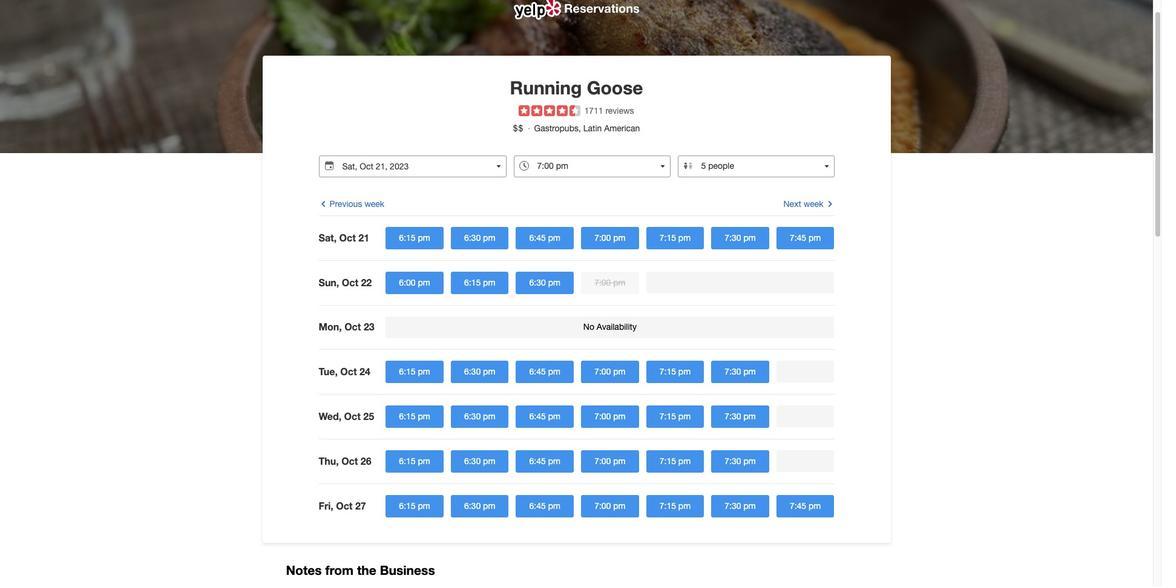 Task type: locate. For each thing, give the bounding box(es) containing it.
1 7:15 pm from the top
[[660, 233, 691, 243]]

4 7:15 pm from the top
[[660, 456, 691, 466]]

7:00 for thu, oct 26
[[595, 456, 611, 466]]

6:45 pm for fri, oct 27
[[529, 501, 561, 511]]

4 6:45 from the top
[[529, 456, 546, 466]]

3 7:00 from the top
[[595, 367, 611, 377]]

2 7:00 from the top
[[595, 278, 611, 288]]

6:15 right 26
[[399, 456, 416, 466]]

1 7:00 from the top
[[595, 233, 611, 243]]

3 7:30 pm button from the top
[[712, 406, 769, 428]]

1 7:30 from the top
[[725, 233, 741, 243]]

oct for 22
[[342, 277, 358, 288]]

7:15 for 25
[[660, 412, 676, 421]]

sat,
[[319, 232, 337, 243]]

sun,
[[319, 277, 339, 288]]

7:15 pm for sat, oct 21
[[660, 233, 691, 243]]

6:15 for sat, oct 21
[[399, 233, 416, 243]]

4 7:30 pm from the top
[[725, 456, 756, 466]]

no
[[584, 322, 595, 332]]

6:30 pm for tue, oct 24
[[464, 367, 495, 377]]

5 6:45 pm button from the top
[[516, 495, 574, 518]]

sun, oct 22
[[319, 277, 372, 288]]

6:45 pm button
[[516, 227, 574, 249], [516, 361, 574, 383], [516, 406, 574, 428], [516, 450, 574, 473], [516, 495, 574, 518]]

3 7:30 from the top
[[725, 412, 741, 421]]

next week button
[[784, 199, 835, 210]]

oct left 23
[[345, 321, 361, 333]]

2 7:45 from the top
[[790, 501, 807, 511]]

week inside button
[[365, 199, 385, 209]]

6:15
[[399, 233, 416, 243], [464, 278, 481, 288], [399, 367, 416, 377], [399, 412, 416, 421], [399, 456, 416, 466], [399, 501, 416, 511]]

2 7:00 pm from the top
[[595, 278, 626, 288]]

7:00 pm button for 24
[[581, 361, 639, 383]]

6:45 pm button for tue, oct 24
[[516, 361, 574, 383]]

availability
[[597, 322, 637, 332]]

7:00 for sat, oct 21
[[595, 233, 611, 243]]

thu,
[[319, 455, 339, 467]]

7:15 pm
[[660, 233, 691, 243], [660, 367, 691, 377], [660, 412, 691, 421], [660, 456, 691, 466], [660, 501, 691, 511]]

6:30 pm button
[[451, 227, 509, 249], [516, 272, 574, 294], [451, 361, 509, 383], [451, 406, 509, 428], [451, 450, 509, 473], [451, 495, 509, 518]]

2 7:00 pm button from the top
[[581, 272, 639, 294]]

7:00 pm button for 22
[[581, 272, 639, 294]]

7:00
[[595, 233, 611, 243], [595, 278, 611, 288], [595, 367, 611, 377], [595, 412, 611, 421], [595, 456, 611, 466], [595, 501, 611, 511]]

0 horizontal spatial week
[[365, 199, 385, 209]]

4.5 star rating image
[[519, 105, 581, 116]]

3 7:30 pm from the top
[[725, 412, 756, 421]]

3 7:00 pm from the top
[[595, 367, 626, 377]]

latin
[[583, 123, 602, 133]]

7:15 pm button for sat, oct 21
[[646, 227, 704, 249]]

5 7:15 pm from the top
[[660, 501, 691, 511]]

oct for 21
[[339, 232, 356, 243]]

oct left 21
[[339, 232, 356, 243]]

7:30 pm for sat, oct 21
[[725, 233, 756, 243]]

1 7:30 pm from the top
[[725, 233, 756, 243]]

2 6:45 pm from the top
[[529, 367, 561, 377]]

next
[[784, 199, 801, 209]]

0 vertical spatial 7:45
[[790, 233, 807, 243]]

6:15 pm button
[[386, 227, 444, 249], [451, 272, 509, 294], [386, 361, 444, 383], [386, 406, 444, 428], [386, 450, 444, 473], [386, 495, 444, 518]]

6:15 pm
[[399, 233, 430, 243], [464, 278, 495, 288], [399, 367, 430, 377], [399, 412, 430, 421], [399, 456, 430, 466], [399, 501, 430, 511]]

6:30
[[464, 233, 481, 243], [529, 278, 546, 288], [464, 367, 481, 377], [464, 412, 481, 421], [464, 456, 481, 466], [464, 501, 481, 511]]

7:45 pm
[[790, 233, 821, 243], [790, 501, 821, 511]]

oct left "22"
[[342, 277, 358, 288]]

26
[[361, 455, 372, 467]]

6:30 pm for fri, oct 27
[[464, 501, 495, 511]]

7:15 pm for tue, oct 24
[[660, 367, 691, 377]]

5 7:30 pm button from the top
[[712, 495, 769, 518]]

6:30 pm button for 21
[[451, 227, 509, 249]]

american
[[604, 123, 640, 133]]

6:45 pm
[[529, 233, 561, 243], [529, 367, 561, 377], [529, 412, 561, 421], [529, 456, 561, 466], [529, 501, 561, 511]]

7:30 pm
[[725, 233, 756, 243], [725, 367, 756, 377], [725, 412, 756, 421], [725, 456, 756, 466], [725, 501, 756, 511]]

notes from the business
[[286, 563, 435, 578]]

6:15 right 24 on the left bottom of page
[[399, 367, 416, 377]]

1 7:45 pm from the top
[[790, 233, 821, 243]]

7:15 pm button for tue, oct 24
[[646, 361, 704, 383]]

1 vertical spatial 7:45 pm button
[[777, 495, 835, 518]]

6:15 pm for sat, oct 21
[[399, 233, 430, 243]]

week inside "button"
[[804, 199, 824, 209]]

7:15 pm button for fri, oct 27
[[646, 495, 704, 518]]

week
[[365, 199, 385, 209], [804, 199, 824, 209]]

7:00 for tue, oct 24
[[595, 367, 611, 377]]

6:15 for thu, oct 26
[[399, 456, 416, 466]]

1 6:45 pm from the top
[[529, 233, 561, 243]]

7:15 pm button for thu, oct 26
[[646, 450, 704, 473]]

3 7:00 pm button from the top
[[581, 361, 639, 383]]

1 vertical spatial 7:45
[[790, 501, 807, 511]]

2 7:15 pm from the top
[[660, 367, 691, 377]]

5 7:00 pm button from the top
[[581, 450, 639, 473]]

week right next
[[804, 199, 824, 209]]

1 7:15 pm button from the top
[[646, 227, 704, 249]]

4 7:00 pm from the top
[[595, 412, 626, 421]]

1 7:00 pm from the top
[[595, 233, 626, 243]]

1 horizontal spatial week
[[804, 199, 824, 209]]

5 7:15 pm button from the top
[[646, 495, 704, 518]]

4 7:30 from the top
[[725, 456, 741, 466]]

6:15 right 27
[[399, 501, 416, 511]]

week for next week
[[804, 199, 824, 209]]

3 7:15 pm from the top
[[660, 412, 691, 421]]

6:15 for fri, oct 27
[[399, 501, 416, 511]]

7:30
[[725, 233, 741, 243], [725, 367, 741, 377], [725, 412, 741, 421], [725, 456, 741, 466], [725, 501, 741, 511]]

week right previous
[[365, 199, 385, 209]]

previous week button
[[319, 199, 385, 210]]

5 7:30 pm from the top
[[725, 501, 756, 511]]

7:30 pm for fri, oct 27
[[725, 501, 756, 511]]

6:45
[[529, 233, 546, 243], [529, 367, 546, 377], [529, 412, 546, 421], [529, 456, 546, 466], [529, 501, 546, 511]]

3 6:45 pm from the top
[[529, 412, 561, 421]]

7:30 for 21
[[725, 233, 741, 243]]

7:30 pm for tue, oct 24
[[725, 367, 756, 377]]

4 7:00 pm button from the top
[[581, 406, 639, 428]]

oct for 27
[[336, 500, 353, 512]]

6 7:00 pm from the top
[[595, 501, 626, 511]]

7:15 for 27
[[660, 501, 676, 511]]

2 7:45 pm from the top
[[790, 501, 821, 511]]

6:15 right 6:00 pm button
[[464, 278, 481, 288]]

1 vertical spatial 7:45 pm
[[790, 501, 821, 511]]

1 6:45 from the top
[[529, 233, 546, 243]]

pm
[[418, 233, 430, 243], [483, 233, 495, 243], [548, 233, 561, 243], [613, 233, 626, 243], [679, 233, 691, 243], [744, 233, 756, 243], [809, 233, 821, 243], [418, 278, 430, 288], [483, 278, 495, 288], [548, 278, 561, 288], [613, 278, 626, 288], [418, 367, 430, 377], [483, 367, 495, 377], [548, 367, 561, 377], [613, 367, 626, 377], [679, 367, 691, 377], [744, 367, 756, 377], [418, 412, 430, 421], [483, 412, 495, 421], [548, 412, 561, 421], [613, 412, 626, 421], [679, 412, 691, 421], [744, 412, 756, 421], [418, 456, 430, 466], [483, 456, 495, 466], [548, 456, 561, 466], [613, 456, 626, 466], [679, 456, 691, 466], [744, 456, 756, 466], [418, 501, 430, 511], [483, 501, 495, 511], [548, 501, 561, 511], [613, 501, 626, 511], [679, 501, 691, 511], [744, 501, 756, 511], [809, 501, 821, 511]]

6:30 for fri, oct 27
[[464, 501, 481, 511]]

7:00 pm button
[[581, 227, 639, 249], [581, 272, 639, 294], [581, 361, 639, 383], [581, 406, 639, 428], [581, 450, 639, 473], [581, 495, 639, 518]]

6:30 for thu, oct 26
[[464, 456, 481, 466]]

1 6:45 pm button from the top
[[516, 227, 574, 249]]

7:45
[[790, 233, 807, 243], [790, 501, 807, 511]]

22
[[361, 277, 372, 288]]

6 7:00 from the top
[[595, 501, 611, 511]]

7:30 pm button
[[712, 227, 769, 249], [712, 361, 769, 383], [712, 406, 769, 428], [712, 450, 769, 473], [712, 495, 769, 518]]

0 vertical spatial 7:45 pm button
[[777, 227, 835, 249]]

7:15
[[660, 233, 676, 243], [660, 367, 676, 377], [660, 412, 676, 421], [660, 456, 676, 466], [660, 501, 676, 511]]

7:00 pm for tue, oct 24
[[595, 367, 626, 377]]

3 7:15 pm button from the top
[[646, 406, 704, 428]]

2 7:45 pm button from the top
[[777, 495, 835, 518]]

6:45 for 24
[[529, 367, 546, 377]]

7:00 pm
[[595, 233, 626, 243], [595, 278, 626, 288], [595, 367, 626, 377], [595, 412, 626, 421], [595, 456, 626, 466], [595, 501, 626, 511]]

oct left 24 on the left bottom of page
[[340, 366, 357, 377]]

wed, oct 25
[[319, 410, 374, 422]]

reviews
[[606, 106, 634, 116]]

6:15 for tue, oct 24
[[399, 367, 416, 377]]

5 7:15 from the top
[[660, 501, 676, 511]]

oct for 24
[[340, 366, 357, 377]]

1 7:45 from the top
[[790, 233, 807, 243]]

1711
[[584, 106, 603, 116]]

1 7:00 pm button from the top
[[581, 227, 639, 249]]

7:45 pm button
[[777, 227, 835, 249], [777, 495, 835, 518]]

6:15 right "25"
[[399, 412, 416, 421]]

3 7:15 from the top
[[660, 412, 676, 421]]

4 7:00 from the top
[[595, 412, 611, 421]]

6:15 pm button for wed, oct 25
[[386, 406, 444, 428]]

6:45 for 25
[[529, 412, 546, 421]]

Select a date text field
[[319, 156, 506, 177]]

2 7:15 from the top
[[660, 367, 676, 377]]

1 week from the left
[[365, 199, 385, 209]]

6:30 for wed, oct 25
[[464, 412, 481, 421]]

4 7:15 from the top
[[660, 456, 676, 466]]

6:30 pm
[[464, 233, 495, 243], [529, 278, 561, 288], [464, 367, 495, 377], [464, 412, 495, 421], [464, 456, 495, 466], [464, 501, 495, 511]]

oct left 26
[[342, 455, 358, 467]]

0 vertical spatial 7:45 pm
[[790, 233, 821, 243]]

sat, oct 21
[[319, 232, 369, 243]]

7:15 pm for fri, oct 27
[[660, 501, 691, 511]]

6:15 pm button for sat, oct 21
[[386, 227, 444, 249]]

7:45 pm button for sat, oct 21
[[777, 227, 835, 249]]

7:45 pm button for fri, oct 27
[[777, 495, 835, 518]]

oct left "25"
[[344, 410, 361, 422]]

1 7:30 pm button from the top
[[712, 227, 769, 249]]

4 7:30 pm button from the top
[[712, 450, 769, 473]]

5 6:45 from the top
[[529, 501, 546, 511]]

4 6:45 pm button from the top
[[516, 450, 574, 473]]

2 7:15 pm button from the top
[[646, 361, 704, 383]]

7:15 for 26
[[660, 456, 676, 466]]

6 7:00 pm button from the top
[[581, 495, 639, 518]]

7:00 pm for wed, oct 25
[[595, 412, 626, 421]]

oct left 27
[[336, 500, 353, 512]]

6:15 right 21
[[399, 233, 416, 243]]

fri, oct 27
[[319, 500, 366, 512]]

2 7:30 pm from the top
[[725, 367, 756, 377]]

3 6:45 pm button from the top
[[516, 406, 574, 428]]

1 7:15 from the top
[[660, 233, 676, 243]]

6:45 pm for thu, oct 26
[[529, 456, 561, 466]]

5 7:00 from the top
[[595, 456, 611, 466]]

6:30 for sat, oct 21
[[464, 233, 481, 243]]

3 6:45 from the top
[[529, 412, 546, 421]]

1 7:45 pm button from the top
[[777, 227, 835, 249]]

5 7:30 from the top
[[725, 501, 741, 511]]

5 7:00 pm from the top
[[595, 456, 626, 466]]

tue, oct 24
[[319, 366, 370, 377]]

4 6:45 pm from the top
[[529, 456, 561, 466]]

7:15 pm button
[[646, 227, 704, 249], [646, 361, 704, 383], [646, 406, 704, 428], [646, 450, 704, 473], [646, 495, 704, 518]]

6:15 pm for wed, oct 25
[[399, 412, 430, 421]]

$$
[[513, 123, 524, 133]]

2 6:45 from the top
[[529, 367, 546, 377]]

6:45 pm for tue, oct 24
[[529, 367, 561, 377]]

2 7:30 pm button from the top
[[712, 361, 769, 383]]

2 6:45 pm button from the top
[[516, 361, 574, 383]]

2 7:30 from the top
[[725, 367, 741, 377]]

oct
[[339, 232, 356, 243], [342, 277, 358, 288], [345, 321, 361, 333], [340, 366, 357, 377], [344, 410, 361, 422], [342, 455, 358, 467], [336, 500, 353, 512]]

5 6:45 pm from the top
[[529, 501, 561, 511]]

6:30 pm button for 26
[[451, 450, 509, 473]]

6:00 pm button
[[386, 272, 444, 294]]

4 7:15 pm button from the top
[[646, 450, 704, 473]]

fri,
[[319, 500, 333, 512]]

7:45 for fri, oct 27
[[790, 501, 807, 511]]

7:15 pm button for wed, oct 25
[[646, 406, 704, 428]]

notes
[[286, 563, 322, 578]]

2 week from the left
[[804, 199, 824, 209]]



Task type: vqa. For each thing, say whether or not it's contained in the screenshot.
6:30 associated with Fri, Oct 27
yes



Task type: describe. For each thing, give the bounding box(es) containing it.
7:15 pm for thu, oct 26
[[660, 456, 691, 466]]

27
[[355, 500, 366, 512]]

the
[[357, 563, 376, 578]]

6:45 for 27
[[529, 501, 546, 511]]

mon, oct 23
[[319, 321, 375, 333]]

6:00 pm
[[399, 278, 430, 288]]

7:30 for 24
[[725, 367, 741, 377]]

6:15 pm button for tue, oct 24
[[386, 361, 444, 383]]

7:30 pm button for 24
[[712, 361, 769, 383]]

running
[[510, 77, 582, 99]]

7:30 pm for wed, oct 25
[[725, 412, 756, 421]]

7:30 for 25
[[725, 412, 741, 421]]

oct for 25
[[344, 410, 361, 422]]

7:00 pm for sat, oct 21
[[595, 233, 626, 243]]

7:30 pm button for 25
[[712, 406, 769, 428]]

1711 reviews
[[584, 106, 634, 116]]

from
[[325, 563, 354, 578]]

6:15 pm for tue, oct 24
[[399, 367, 430, 377]]

7:15 for 21
[[660, 233, 676, 243]]

7:45 pm for sat, oct 21
[[790, 233, 821, 243]]

business
[[380, 563, 435, 578]]

23
[[364, 321, 375, 333]]

6:30 pm button for 27
[[451, 495, 509, 518]]

24
[[360, 366, 370, 377]]

thu, oct 26
[[319, 455, 372, 467]]

7:00 pm for sun, oct 22
[[595, 278, 626, 288]]

6:30 pm for sat, oct 21
[[464, 233, 495, 243]]

6:15 pm button for thu, oct 26
[[386, 450, 444, 473]]

6:15 pm button for fri, oct 27
[[386, 495, 444, 518]]

6:45 for 21
[[529, 233, 546, 243]]

6:45 pm button for sat, oct 21
[[516, 227, 574, 249]]

pm inside 6:00 pm button
[[418, 278, 430, 288]]

7:45 pm for fri, oct 27
[[790, 501, 821, 511]]

6:45 pm button for thu, oct 26
[[516, 450, 574, 473]]

25
[[363, 410, 374, 422]]

6:30 for tue, oct 24
[[464, 367, 481, 377]]

21
[[359, 232, 369, 243]]

wed,
[[319, 410, 342, 422]]

previous
[[330, 199, 362, 209]]

6:45 for 26
[[529, 456, 546, 466]]

7:00 for sun, oct 22
[[595, 278, 611, 288]]

7:45 for sat, oct 21
[[790, 233, 807, 243]]

7:30 for 26
[[725, 456, 741, 466]]

goose
[[587, 77, 643, 99]]

6:00
[[399, 278, 416, 288]]

7:00 for fri, oct 27
[[595, 501, 611, 511]]

7:15 pm for wed, oct 25
[[660, 412, 691, 421]]

7:30 pm button for 27
[[712, 495, 769, 518]]

6:45 pm for wed, oct 25
[[529, 412, 561, 421]]

oct for 23
[[345, 321, 361, 333]]

gastropubs,
[[534, 123, 581, 133]]

6:30 pm button for 24
[[451, 361, 509, 383]]

oct for 26
[[342, 455, 358, 467]]

gastropubs, latin american
[[534, 123, 640, 133]]

previous week
[[327, 199, 385, 209]]

7:00 pm button for 26
[[581, 450, 639, 473]]

7:00 pm button for 27
[[581, 495, 639, 518]]

7:30 pm button for 26
[[712, 450, 769, 473]]

7:30 for 27
[[725, 501, 741, 511]]

6:45 pm for sat, oct 21
[[529, 233, 561, 243]]

reservations
[[564, 0, 640, 15]]

6:30 pm button for 25
[[451, 406, 509, 428]]

week for previous week
[[365, 199, 385, 209]]

6:15 pm for thu, oct 26
[[399, 456, 430, 466]]

6:30 pm for wed, oct 25
[[464, 412, 495, 421]]

7:30 pm for thu, oct 26
[[725, 456, 756, 466]]

7:30 pm button for 21
[[712, 227, 769, 249]]

7:15 for 24
[[660, 367, 676, 377]]

6:45 pm button for wed, oct 25
[[516, 406, 574, 428]]

6:15 pm for fri, oct 27
[[399, 501, 430, 511]]

running goose
[[510, 77, 643, 99]]

7:00 for wed, oct 25
[[595, 412, 611, 421]]

6:15 for wed, oct 25
[[399, 412, 416, 421]]

tue,
[[319, 366, 338, 377]]

7:00 pm button for 21
[[581, 227, 639, 249]]

next week
[[784, 199, 826, 209]]

no availability
[[584, 322, 637, 332]]

7:00 pm for fri, oct 27
[[595, 501, 626, 511]]

6:30 pm for thu, oct 26
[[464, 456, 495, 466]]

6:45 pm button for fri, oct 27
[[516, 495, 574, 518]]

mon,
[[319, 321, 342, 333]]



